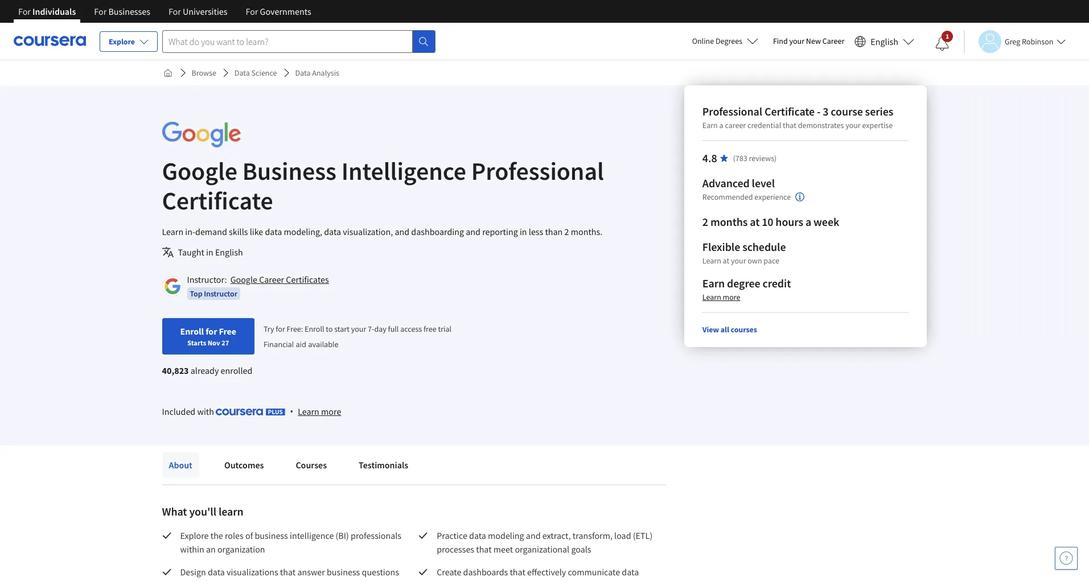 Task type: locate. For each thing, give the bounding box(es) containing it.
4 for from the left
[[246, 6, 258, 17]]

that
[[783, 120, 797, 130], [476, 544, 492, 555], [280, 567, 296, 578], [510, 567, 525, 578]]

0 vertical spatial career
[[823, 36, 845, 46]]

learn up view
[[703, 292, 721, 302]]

2 right than
[[565, 226, 569, 237]]

1 horizontal spatial for
[[276, 324, 285, 334]]

analysis
[[312, 68, 339, 78]]

less
[[529, 226, 543, 237]]

experience
[[755, 192, 791, 202]]

for left universities
[[169, 6, 181, 17]]

expertise
[[862, 120, 893, 130]]

career right "new"
[[823, 36, 845, 46]]

create
[[437, 567, 461, 578]]

full
[[388, 324, 399, 334]]

greg robinson
[[1005, 36, 1054, 46]]

learn down flexible
[[703, 256, 721, 266]]

2 months at 10 hours a week
[[703, 215, 839, 229]]

english button
[[850, 23, 919, 60]]

business right of at the bottom of page
[[255, 530, 288, 542]]

1 vertical spatial at
[[723, 256, 730, 266]]

2 data from the left
[[295, 68, 311, 78]]

and
[[395, 226, 409, 237], [466, 226, 481, 237], [526, 530, 541, 542]]

for left "businesses"
[[94, 6, 107, 17]]

0 vertical spatial professional
[[703, 104, 763, 118]]

view all courses
[[703, 325, 757, 335]]

help center image
[[1060, 552, 1073, 565]]

about
[[169, 460, 192, 471]]

more down the degree
[[723, 292, 741, 302]]

data right practice
[[469, 530, 486, 542]]

1
[[946, 32, 949, 40]]

1 vertical spatial explore
[[180, 530, 209, 542]]

google
[[162, 155, 237, 187], [230, 274, 257, 285]]

data inside practice data modeling and extract, transform, load (etl) processes that meet organizational goals
[[469, 530, 486, 542]]

in right taught
[[206, 247, 213, 258]]

learn more link right the • at the bottom left of page
[[298, 405, 341, 419]]

week
[[814, 215, 839, 229]]

1 horizontal spatial explore
[[180, 530, 209, 542]]

series
[[865, 104, 894, 118]]

data for data analysis
[[295, 68, 311, 78]]

meet
[[494, 544, 513, 555]]

google down google image
[[162, 155, 237, 187]]

that left 'meet' at the left bottom of page
[[476, 544, 492, 555]]

0 vertical spatial more
[[723, 292, 741, 302]]

learn more link down the degree
[[703, 292, 741, 302]]

learn inside earn degree credit learn more
[[703, 292, 721, 302]]

what
[[162, 505, 187, 519]]

1 horizontal spatial learn more link
[[703, 292, 741, 302]]

explore for explore
[[109, 36, 135, 47]]

to left start
[[326, 324, 333, 334]]

top
[[190, 289, 202, 299]]

in left less
[[520, 226, 527, 237]]

business right answer
[[327, 567, 360, 578]]

0 horizontal spatial learn more link
[[298, 405, 341, 419]]

data inside 'link'
[[295, 68, 311, 78]]

1 horizontal spatial 2
[[703, 215, 708, 229]]

your left 7-
[[351, 324, 366, 334]]

data analysis
[[295, 68, 339, 78]]

learn inside flexible schedule learn at your own pace
[[703, 256, 721, 266]]

find your new career link
[[768, 34, 850, 48]]

google career certificates image
[[164, 278, 181, 295]]

starts
[[187, 338, 206, 347]]

professional inside professional certificate - 3 course series earn a career credential that demonstrates your expertise
[[703, 104, 763, 118]]

that up stakeholders
[[510, 567, 525, 578]]

0 vertical spatial a
[[719, 120, 724, 130]]

english inside button
[[871, 36, 899, 47]]

certificate up demand
[[162, 185, 273, 216]]

in-
[[185, 226, 195, 237]]

2 horizontal spatial and
[[526, 530, 541, 542]]

google up instructor
[[230, 274, 257, 285]]

dashboarding
[[411, 226, 464, 237]]

free
[[219, 326, 236, 337]]

1 vertical spatial learn more link
[[298, 405, 341, 419]]

for individuals
[[18, 6, 76, 17]]

data right communicate
[[622, 567, 639, 578]]

0 vertical spatial google
[[162, 155, 237, 187]]

data right design
[[208, 567, 225, 578]]

data left analysis
[[295, 68, 311, 78]]

certificate up credential
[[765, 104, 815, 118]]

•
[[290, 405, 293, 418]]

you'll
[[189, 505, 216, 519]]

1 horizontal spatial professional
[[703, 104, 763, 118]]

1 for from the left
[[18, 6, 31, 17]]

processes
[[437, 544, 474, 555]]

at left 10
[[750, 215, 760, 229]]

1 horizontal spatial more
[[723, 292, 741, 302]]

more
[[723, 292, 741, 302], [321, 406, 341, 417]]

explore up the within
[[180, 530, 209, 542]]

0 horizontal spatial 2
[[565, 226, 569, 237]]

course
[[831, 104, 863, 118]]

1 data from the left
[[235, 68, 250, 78]]

None search field
[[162, 30, 436, 53]]

0 horizontal spatial more
[[321, 406, 341, 417]]

to
[[326, 324, 333, 334], [468, 580, 476, 581]]

earn degree credit learn more
[[703, 276, 791, 302]]

0 vertical spatial explore
[[109, 36, 135, 47]]

learn more link for degree
[[703, 292, 741, 302]]

0 horizontal spatial enroll
[[180, 326, 204, 337]]

for up nov
[[206, 326, 217, 337]]

explore inside explore the roles of business intelligence (bi) professionals within an organization
[[180, 530, 209, 542]]

career left certificates
[[259, 274, 284, 285]]

for left 'governments'
[[246, 6, 258, 17]]

certificate inside google business intelligence professional certificate
[[162, 185, 273, 216]]

enroll inside try for free: enroll to start your 7-day full access free trial financial aid available
[[305, 324, 324, 334]]

4.8
[[703, 151, 717, 165]]

1 vertical spatial english
[[215, 247, 243, 258]]

2 earn from the top
[[703, 276, 725, 290]]

0 horizontal spatial career
[[259, 274, 284, 285]]

1 horizontal spatial at
[[750, 215, 760, 229]]

effectively
[[527, 567, 566, 578]]

taught
[[178, 247, 204, 258]]

and left reporting
[[466, 226, 481, 237]]

more inside • learn more
[[321, 406, 341, 417]]

try for free: enroll to start your 7-day full access free trial financial aid available
[[264, 324, 452, 350]]

organization
[[217, 544, 265, 555]]

enroll up starts
[[180, 326, 204, 337]]

at down flexible
[[723, 256, 730, 266]]

earn
[[703, 120, 718, 130], [703, 276, 725, 290]]

a left career
[[719, 120, 724, 130]]

that right credential
[[783, 120, 797, 130]]

certificate inside professional certificate - 3 course series earn a career credential that demonstrates your expertise
[[765, 104, 815, 118]]

google business intelligence professional certificate
[[162, 155, 604, 216]]

1 vertical spatial career
[[259, 274, 284, 285]]

0 horizontal spatial and
[[395, 226, 409, 237]]

a left week
[[806, 215, 812, 229]]

0 vertical spatial certificate
[[765, 104, 815, 118]]

2 for from the left
[[94, 6, 107, 17]]

learn more link
[[703, 292, 741, 302], [298, 405, 341, 419]]

data left science
[[235, 68, 250, 78]]

pace
[[764, 256, 780, 266]]

1 horizontal spatial business
[[327, 567, 360, 578]]

1 vertical spatial professional
[[471, 155, 604, 187]]

1 vertical spatial google
[[230, 274, 257, 285]]

an
[[206, 544, 216, 555]]

1 vertical spatial to
[[468, 580, 476, 581]]

that inside create dashboards that effectively communicate data insights to stakeholders
[[510, 567, 525, 578]]

0 horizontal spatial a
[[719, 120, 724, 130]]

credit
[[763, 276, 791, 290]]

1 horizontal spatial to
[[468, 580, 476, 581]]

for inside enroll for free starts nov 27
[[206, 326, 217, 337]]

earn left career
[[703, 120, 718, 130]]

start
[[334, 324, 350, 334]]

your right find
[[790, 36, 805, 46]]

0 horizontal spatial business
[[255, 530, 288, 542]]

earn inside earn degree credit learn more
[[703, 276, 725, 290]]

view all courses link
[[703, 325, 757, 335]]

1 vertical spatial certificate
[[162, 185, 273, 216]]

and inside practice data modeling and extract, transform, load (etl) processes that meet organizational goals
[[526, 530, 541, 542]]

at
[[750, 215, 760, 229], [723, 256, 730, 266]]

0 horizontal spatial for
[[206, 326, 217, 337]]

1 horizontal spatial enroll
[[305, 324, 324, 334]]

for inside try for free: enroll to start your 7-day full access free trial financial aid available
[[276, 324, 285, 334]]

earn left the degree
[[703, 276, 725, 290]]

greg
[[1005, 36, 1021, 46]]

governments
[[260, 6, 311, 17]]

1 horizontal spatial certificate
[[765, 104, 815, 118]]

within
[[180, 544, 204, 555]]

like
[[250, 226, 263, 237]]

financial aid available button
[[264, 339, 339, 350]]

learn right the • at the bottom left of page
[[298, 406, 319, 417]]

2 left months
[[703, 215, 708, 229]]

0 horizontal spatial in
[[206, 247, 213, 258]]

certificates
[[286, 274, 329, 285]]

extract,
[[543, 530, 571, 542]]

0 vertical spatial to
[[326, 324, 333, 334]]

science
[[251, 68, 277, 78]]

a inside professional certificate - 3 course series earn a career credential that demonstrates your expertise
[[719, 120, 724, 130]]

0 horizontal spatial at
[[723, 256, 730, 266]]

that inside practice data modeling and extract, transform, load (etl) processes that meet organizational goals
[[476, 544, 492, 555]]

at inside flexible schedule learn at your own pace
[[723, 256, 730, 266]]

1 vertical spatial earn
[[703, 276, 725, 290]]

0 horizontal spatial professional
[[471, 155, 604, 187]]

0 horizontal spatial explore
[[109, 36, 135, 47]]

0 horizontal spatial to
[[326, 324, 333, 334]]

explore down for businesses
[[109, 36, 135, 47]]

explore for explore the roles of business intelligence (bi) professionals within an organization
[[180, 530, 209, 542]]

a
[[719, 120, 724, 130], [806, 215, 812, 229]]

0 vertical spatial in
[[520, 226, 527, 237]]

for for individuals
[[18, 6, 31, 17]]

courses link
[[289, 453, 334, 478]]

0 horizontal spatial data
[[235, 68, 250, 78]]

for governments
[[246, 6, 311, 17]]

intelligence
[[290, 530, 334, 542]]

professional inside google business intelligence professional certificate
[[471, 155, 604, 187]]

(783 reviews)
[[733, 153, 777, 163]]

27
[[222, 338, 229, 347]]

degrees
[[716, 36, 742, 46]]

for left the individuals
[[18, 6, 31, 17]]

design data visualizations that answer business questions
[[180, 567, 399, 578]]

3 for from the left
[[169, 6, 181, 17]]

1 vertical spatial in
[[206, 247, 213, 258]]

enroll up available on the bottom of page
[[305, 324, 324, 334]]

1 earn from the top
[[703, 120, 718, 130]]

and up 'organizational'
[[526, 530, 541, 542]]

to down the dashboards
[[468, 580, 476, 581]]

for for universities
[[169, 6, 181, 17]]

0 vertical spatial learn more link
[[703, 292, 741, 302]]

online degrees
[[692, 36, 742, 46]]

for for try
[[276, 324, 285, 334]]

explore
[[109, 36, 135, 47], [180, 530, 209, 542]]

1 vertical spatial more
[[321, 406, 341, 417]]

find your new career
[[773, 36, 845, 46]]

explore inside dropdown button
[[109, 36, 135, 47]]

advanced
[[703, 176, 750, 190]]

learn more link for learn
[[298, 405, 341, 419]]

for right try
[[276, 324, 285, 334]]

banner navigation
[[9, 0, 320, 23]]

more right the • at the bottom left of page
[[321, 406, 341, 417]]

questions
[[362, 567, 399, 578]]

1 horizontal spatial data
[[295, 68, 311, 78]]

your down course
[[846, 120, 861, 130]]

reporting
[[482, 226, 518, 237]]

0 vertical spatial earn
[[703, 120, 718, 130]]

career inside instructor: google career certificates top instructor
[[259, 274, 284, 285]]

1 vertical spatial a
[[806, 215, 812, 229]]

0 horizontal spatial certificate
[[162, 185, 273, 216]]

instructor: google career certificates top instructor
[[187, 274, 329, 299]]

enrolled
[[221, 365, 252, 376]]

0 vertical spatial business
[[255, 530, 288, 542]]

1 horizontal spatial english
[[871, 36, 899, 47]]

your left own
[[731, 256, 746, 266]]

and right visualization,
[[395, 226, 409, 237]]

0 vertical spatial english
[[871, 36, 899, 47]]

english
[[871, 36, 899, 47], [215, 247, 243, 258]]



Task type: vqa. For each thing, say whether or not it's contained in the screenshot.
the 'Occupation'
no



Task type: describe. For each thing, give the bounding box(es) containing it.
that inside professional certificate - 3 course series earn a career credential that demonstrates your expertise
[[783, 120, 797, 130]]

enroll for free starts nov 27
[[180, 326, 236, 347]]

new
[[806, 36, 821, 46]]

data science link
[[230, 63, 282, 83]]

coursera image
[[14, 32, 86, 50]]

google inside instructor: google career certificates top instructor
[[230, 274, 257, 285]]

with
[[197, 406, 214, 417]]

modeling,
[[284, 226, 322, 237]]

the
[[211, 530, 223, 542]]

robinson
[[1022, 36, 1054, 46]]

to inside try for free: enroll to start your 7-day full access free trial financial aid available
[[326, 324, 333, 334]]

than
[[545, 226, 563, 237]]

free:
[[287, 324, 303, 334]]

for for businesses
[[94, 6, 107, 17]]

google inside google business intelligence professional certificate
[[162, 155, 237, 187]]

practice
[[437, 530, 467, 542]]

0 horizontal spatial english
[[215, 247, 243, 258]]

own
[[748, 256, 762, 266]]

flexible schedule learn at your own pace
[[703, 240, 786, 266]]

free
[[424, 324, 437, 334]]

home image
[[163, 68, 172, 77]]

nov
[[208, 338, 220, 347]]

for businesses
[[94, 6, 150, 17]]

3
[[823, 104, 829, 118]]

learn left "in-"
[[162, 226, 183, 237]]

goals
[[571, 544, 591, 555]]

0 vertical spatial at
[[750, 215, 760, 229]]

stakeholders
[[478, 580, 527, 581]]

explore button
[[100, 31, 158, 52]]

instructor
[[204, 289, 237, 299]]

for universities
[[169, 6, 227, 17]]

What do you want to learn? text field
[[162, 30, 413, 53]]

earn inside professional certificate - 3 course series earn a career credential that demonstrates your expertise
[[703, 120, 718, 130]]

to inside create dashboards that effectively communicate data insights to stakeholders
[[468, 580, 476, 581]]

your inside the find your new career link
[[790, 36, 805, 46]]

enroll inside enroll for free starts nov 27
[[180, 326, 204, 337]]

1 horizontal spatial in
[[520, 226, 527, 237]]

that left answer
[[280, 567, 296, 578]]

learn inside • learn more
[[298, 406, 319, 417]]

learn in-demand skills like data modeling, data visualization, and dashboarding and reporting in less than 2 months.
[[162, 226, 603, 237]]

intelligence
[[341, 155, 466, 187]]

insights
[[437, 580, 466, 581]]

design
[[180, 567, 206, 578]]

40,823
[[162, 365, 189, 376]]

business inside explore the roles of business intelligence (bi) professionals within an organization
[[255, 530, 288, 542]]

visualization,
[[343, 226, 393, 237]]

aid
[[296, 339, 306, 350]]

7-
[[368, 324, 374, 334]]

load
[[614, 530, 631, 542]]

of
[[245, 530, 253, 542]]

show notifications image
[[936, 37, 949, 51]]

• learn more
[[290, 405, 341, 418]]

courses
[[296, 460, 327, 471]]

roles
[[225, 530, 244, 542]]

financial
[[264, 339, 294, 350]]

testimonials
[[359, 460, 408, 471]]

your inside flexible schedule learn at your own pace
[[731, 256, 746, 266]]

(bi)
[[336, 530, 349, 542]]

degree
[[727, 276, 761, 290]]

trial
[[438, 324, 452, 334]]

data analysis link
[[291, 63, 344, 83]]

for for enroll
[[206, 326, 217, 337]]

browse
[[192, 68, 216, 78]]

data for data science
[[235, 68, 250, 78]]

what you'll learn
[[162, 505, 244, 519]]

browse link
[[187, 63, 221, 83]]

advanced level
[[703, 176, 775, 190]]

courses
[[731, 325, 757, 335]]

create dashboards that effectively communicate data insights to stakeholders
[[437, 567, 641, 581]]

explore the roles of business intelligence (bi) professionals within an organization
[[180, 530, 403, 555]]

google image
[[162, 122, 241, 147]]

answer
[[297, 567, 325, 578]]

find
[[773, 36, 788, 46]]

40,823 already enrolled
[[162, 365, 252, 376]]

modeling
[[488, 530, 524, 542]]

all
[[721, 325, 729, 335]]

online degrees button
[[683, 28, 768, 54]]

your inside try for free: enroll to start your 7-day full access free trial financial aid available
[[351, 324, 366, 334]]

1 horizontal spatial career
[[823, 36, 845, 46]]

practice data modeling and extract, transform, load (etl) processes that meet organizational goals
[[437, 530, 655, 555]]

demand
[[195, 226, 227, 237]]

1 horizontal spatial and
[[466, 226, 481, 237]]

testimonials link
[[352, 453, 415, 478]]

data inside create dashboards that effectively communicate data insights to stakeholders
[[622, 567, 639, 578]]

already
[[191, 365, 219, 376]]

skills
[[229, 226, 248, 237]]

data right modeling,
[[324, 226, 341, 237]]

communicate
[[568, 567, 620, 578]]

for for governments
[[246, 6, 258, 17]]

coursera plus image
[[216, 409, 285, 416]]

your inside professional certificate - 3 course series earn a career credential that demonstrates your expertise
[[846, 120, 861, 130]]

more inside earn degree credit learn more
[[723, 292, 741, 302]]

instructor:
[[187, 274, 227, 285]]

1 vertical spatial business
[[327, 567, 360, 578]]

universities
[[183, 6, 227, 17]]

day
[[374, 324, 387, 334]]

outcomes link
[[217, 453, 271, 478]]

available
[[308, 339, 339, 350]]

information about difficulty level pre-requisites. image
[[796, 192, 805, 202]]

level
[[752, 176, 775, 190]]

1 horizontal spatial a
[[806, 215, 812, 229]]

-
[[817, 104, 821, 118]]

organizational
[[515, 544, 570, 555]]

(etl)
[[633, 530, 653, 542]]

career
[[725, 120, 746, 130]]

data right like
[[265, 226, 282, 237]]

hours
[[776, 215, 804, 229]]

recommended experience
[[703, 192, 791, 202]]



